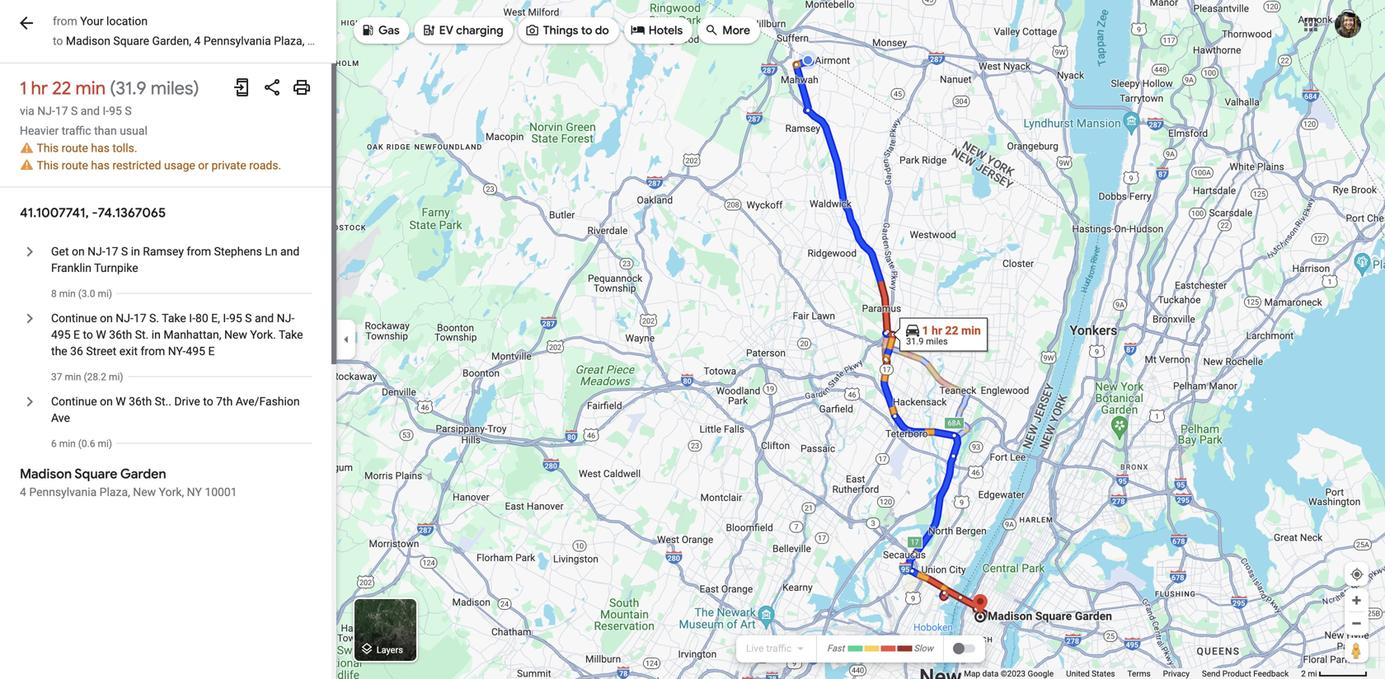 Task type: describe. For each thing, give the bounding box(es) containing it.
layers
[[377, 645, 403, 655]]

hr
[[31, 77, 48, 100]]

garden
[[120, 466, 166, 483]]

new for 36th
[[224, 328, 247, 342]]

united states
[[1066, 669, 1115, 679]]

mi for in
[[98, 288, 109, 300]]

manhattan,
[[164, 328, 221, 342]]

22
[[52, 77, 71, 100]]

1 vertical spatial 36th
[[129, 395, 152, 409]]

show your location image
[[1350, 567, 1365, 582]]

map data ©2023 google
[[964, 669, 1054, 679]]

 things to do
[[525, 21, 609, 39]]

. take the
[[51, 328, 303, 358]]

privacy
[[1163, 669, 1190, 679]]

31.9
[[116, 77, 147, 100]]

ln
[[265, 245, 278, 259]]

 gas
[[360, 21, 400, 39]]

get on nj-17 s in ramsey from stephens ln and franklin turnpike
[[51, 245, 300, 275]]

41.1007741,
[[20, 205, 89, 221]]

fashion ave
[[51, 395, 300, 425]]

nj- 495 e
[[51, 312, 295, 342]]

york, inside the from your location to madison square garden, 4 pennsylvania plaza, new york, ny 10001
[[333, 34, 358, 48]]

continue on w 36th st. . drive to 7th ave /
[[51, 395, 259, 409]]

1 horizontal spatial from
[[141, 345, 165, 358]]

37 min ( 28.2 mi )
[[51, 372, 123, 383]]

heavier
[[20, 124, 59, 138]]

madison inside the from your location to madison square garden, 4 pennsylvania plaza, new york, ny 10001
[[66, 34, 110, 48]]

mi for . drive to
[[98, 438, 109, 450]]


[[360, 21, 375, 39]]

,
[[218, 312, 220, 325]]

( for . take
[[84, 372, 87, 383]]

via nj-17 s and i-95 s
[[20, 104, 132, 118]]

square inside madison square garden 4 pennsylvania plaza, new york, ny 10001
[[75, 466, 117, 483]]

drive
[[174, 395, 200, 409]]

min up via nj-17 s and i-95 s
[[75, 77, 106, 100]]

( for . drive to
[[78, 438, 82, 450]]

nj- inside nj- 495 e
[[277, 312, 295, 325]]

to inside the from your location to madison square garden, 4 pennsylvania plaza, new york, ny 10001
[[53, 34, 63, 48]]

and inside 'get on nj-17 s in ramsey from stephens ln and franklin turnpike'
[[280, 245, 300, 259]]

slow
[[914, 644, 934, 654]]

©2023
[[1001, 669, 1026, 679]]

usage
[[164, 158, 195, 172]]

live traffic option
[[746, 643, 792, 655]]

28.2
[[87, 372, 106, 383]]

united
[[1066, 669, 1090, 679]]

0 horizontal spatial take
[[162, 312, 186, 325]]

this route has restricted usage or private roads.
[[37, 158, 281, 172]]

restricted
[[112, 158, 161, 172]]

garden,
[[152, 34, 191, 48]]

roads.
[[249, 158, 281, 172]]

traffic for heavier
[[62, 124, 91, 138]]

to up 36 on the left bottom of page
[[83, 328, 93, 342]]

directions from your location to madison square garden, 4 pennsylvania plaza, new york, ny 10001 region
[[0, 63, 336, 679]]

80
[[195, 312, 208, 325]]

traffic for live
[[766, 643, 792, 655]]

more
[[723, 23, 750, 38]]

fashion
[[259, 395, 300, 409]]

 layers
[[360, 640, 403, 658]]


[[525, 21, 540, 39]]

8
[[51, 288, 57, 300]]

0 vertical spatial ave
[[236, 395, 255, 409]]

0 vertical spatial w
[[96, 328, 106, 342]]

 main content
[[0, 0, 412, 679]]

4 inside the from your location to madison square garden, 4 pennsylvania plaza, new york, ny 10001
[[194, 34, 201, 48]]

this for this route has tolls.
[[37, 141, 59, 155]]

has for restricted
[[91, 158, 110, 172]]

than
[[94, 124, 117, 138]]

fast
[[827, 644, 845, 654]]

495 inside nj- 495 e
[[51, 328, 71, 342]]

this route has tolls.
[[37, 141, 137, 155]]

ramsey
[[143, 245, 184, 259]]

get
[[51, 245, 69, 259]]

route for tolls.
[[62, 141, 88, 155]]

2 mi button
[[1301, 669, 1368, 679]]

mi right 2
[[1308, 669, 1317, 679]]

this for this route has restricted usage or private roads.
[[37, 158, 59, 172]]

e inside nj- 495 e
[[73, 328, 80, 342]]

warning tooltip for this route has restricted usage or private roads.
[[20, 159, 34, 172]]

0 vertical spatial and
[[81, 104, 100, 118]]

terms button
[[1128, 669, 1151, 679]]

1 horizontal spatial 95
[[229, 312, 242, 325]]

s up heavier traffic than usual
[[71, 104, 78, 118]]

ev
[[439, 23, 453, 38]]

ny-
[[168, 345, 186, 358]]

6
[[51, 438, 57, 450]]

google
[[1028, 669, 1054, 679]]

new inside the from your location to madison square garden, 4 pennsylvania plaza, new york, ny 10001
[[307, 34, 330, 48]]

the
[[51, 345, 67, 358]]

 more
[[704, 21, 750, 39]]

10001 inside the from your location to madison square garden, 4 pennsylvania plaza, new york, ny 10001
[[379, 34, 412, 48]]

1 horizontal spatial i-
[[189, 312, 195, 325]]

send
[[1202, 669, 1221, 679]]

nj- inside 'get on nj-17 s in ramsey from stephens ln and franklin turnpike'
[[88, 245, 105, 259]]

36 street exit from ny-495 e
[[70, 345, 215, 358]]

york
[[250, 328, 273, 342]]

to left 7th
[[203, 395, 213, 409]]

2 horizontal spatial i-
[[223, 312, 229, 325]]

franklin
[[51, 261, 92, 275]]


[[16, 11, 36, 35]]

madison square garden 4 pennsylvania plaza, new york, ny 10001
[[20, 466, 237, 499]]

1 vertical spatial in
[[152, 328, 161, 342]]

on for continue on nj-17 s . take i-80 e , i-95 s and
[[100, 312, 113, 325]]

10001 inside madison square garden 4 pennsylvania plaza, new york, ny 10001
[[205, 486, 237, 499]]

take inside the . take the
[[279, 328, 303, 342]]

do
[[595, 23, 609, 38]]

private
[[212, 158, 246, 172]]

mi for . take
[[109, 372, 120, 383]]

 Show traffic  checkbox
[[953, 643, 976, 656]]

has for tolls.
[[91, 141, 110, 155]]

zoom out image
[[1351, 618, 1363, 630]]

0 vertical spatial e
[[211, 312, 218, 325]]

( up 'than'
[[110, 77, 116, 100]]

feedback
[[1254, 669, 1289, 679]]

or
[[198, 158, 209, 172]]

8 min ( 3.0 mi )
[[51, 288, 112, 300]]

pennsylvania inside the from your location to madison square garden, 4 pennsylvania plaza, new york, ny 10001
[[204, 34, 271, 48]]

live
[[746, 643, 764, 655]]

) right 31.9
[[193, 77, 199, 100]]

collapse side panel image
[[337, 331, 355, 349]]


[[421, 21, 436, 39]]



Task type: vqa. For each thing, say whether or not it's contained in the screenshot.
on within GET ON NJ-17 S IN RAMSEY FROM STEPHENS LN AND FRANKLIN TURNPIKE
yes



Task type: locate. For each thing, give the bounding box(es) containing it.
4 inside madison square garden 4 pennsylvania plaza, new york, ny 10001
[[20, 486, 26, 499]]

2 vertical spatial from
[[141, 345, 165, 358]]

1 vertical spatial 17
[[105, 245, 118, 259]]

google account: giulia masi  
(giulia.masi@adept.ai) image
[[1335, 12, 1361, 38]]

1 horizontal spatial ave
[[236, 395, 255, 409]]

i- up manhattan,
[[189, 312, 195, 325]]

1 vertical spatial from
[[187, 245, 211, 259]]

e up 36 on the left bottom of page
[[73, 328, 80, 342]]

ny inside madison square garden 4 pennsylvania plaza, new york, ny 10001
[[187, 486, 202, 499]]

( right 37
[[84, 372, 87, 383]]

0 vertical spatial .
[[156, 312, 159, 325]]

2
[[1301, 669, 1306, 679]]

take right york
[[279, 328, 303, 342]]

0 horizontal spatial w
[[96, 328, 106, 342]]

pennsylvania inside madison square garden 4 pennsylvania plaza, new york, ny 10001
[[29, 486, 97, 499]]

madison inside madison square garden 4 pennsylvania plaza, new york, ny 10001
[[20, 466, 72, 483]]

miles
[[151, 77, 193, 100]]

usual
[[120, 124, 147, 138]]

on up the franklin
[[72, 245, 85, 259]]

s up to w 36th st. in manhattan, new york
[[149, 312, 156, 325]]

2 horizontal spatial .
[[273, 328, 276, 342]]

0 vertical spatial 17
[[55, 104, 68, 118]]

square inside the from your location to madison square garden, 4 pennsylvania plaza, new york, ny 10001
[[113, 34, 149, 48]]

) right 3.0
[[109, 288, 112, 300]]

in up turnpike at the top left of page
[[131, 245, 140, 259]]

1 vertical spatial ave
[[51, 412, 70, 425]]

from left 'ny-'
[[141, 345, 165, 358]]

36th
[[109, 328, 132, 342], [129, 395, 152, 409]]

to w 36th st. in manhattan, new york
[[80, 328, 273, 342]]

min for . drive to
[[59, 438, 76, 450]]

min right 37
[[65, 372, 81, 383]]

2 horizontal spatial 17
[[133, 312, 146, 325]]

york, inside madison square garden 4 pennsylvania plaza, new york, ny 10001
[[159, 486, 184, 499]]

via
[[20, 104, 34, 118]]

. left drive
[[168, 395, 171, 409]]

0 horizontal spatial 95
[[109, 104, 122, 118]]

2 horizontal spatial from
[[187, 245, 211, 259]]

0 vertical spatial 95
[[109, 104, 122, 118]]

data
[[982, 669, 999, 679]]

and up york
[[255, 312, 274, 325]]

tolls.
[[112, 141, 137, 155]]

1 vertical spatial take
[[279, 328, 303, 342]]

and
[[81, 104, 100, 118], [280, 245, 300, 259], [255, 312, 274, 325]]

on for continue on w 36th st. . drive to 7th ave /
[[100, 395, 113, 409]]

0 horizontal spatial traffic
[[62, 124, 91, 138]]

1 horizontal spatial 4
[[194, 34, 201, 48]]

live traffic
[[746, 643, 792, 655]]

1 vertical spatial continue
[[51, 395, 97, 409]]

nj- right via
[[37, 104, 55, 118]]

) for . take
[[120, 372, 123, 383]]

live traffic list box
[[746, 642, 807, 656]]

to inside  things to do
[[581, 23, 592, 38]]

36
[[70, 345, 83, 358]]

warning tooltip for this route has tolls.
[[20, 142, 34, 154]]

1 warning tooltip from the top
[[20, 142, 34, 154]]

1 horizontal spatial .
[[168, 395, 171, 409]]

min right '6'
[[59, 438, 76, 450]]

0 vertical spatial 4
[[194, 34, 201, 48]]

0 horizontal spatial ave
[[51, 412, 70, 425]]

1 horizontal spatial 10001
[[379, 34, 412, 48]]

6 min ( 0.6 mi )
[[51, 438, 112, 450]]

1 horizontal spatial st.
[[155, 395, 168, 409]]

1 vertical spatial w
[[116, 395, 126, 409]]

continue down 37 min ( 28.2 mi )
[[51, 395, 97, 409]]

1 hr 22 min ( 31.9 miles )
[[20, 77, 199, 100]]

states
[[1092, 669, 1115, 679]]

1 continue from the top
[[51, 312, 97, 325]]

1 route from the top
[[62, 141, 88, 155]]

square
[[113, 34, 149, 48], [75, 466, 117, 483]]

your
[[80, 14, 104, 28]]

36th left drive
[[129, 395, 152, 409]]

i- up 'than'
[[103, 104, 109, 118]]

in inside 'get on nj-17 s in ramsey from stephens ln and franklin turnpike'
[[131, 245, 140, 259]]

0 horizontal spatial st.
[[135, 328, 149, 342]]

0 horizontal spatial pennsylvania
[[29, 486, 97, 499]]

w up street
[[96, 328, 106, 342]]

0 horizontal spatial york,
[[159, 486, 184, 499]]

1 horizontal spatial 495
[[186, 345, 205, 358]]

0 vertical spatial continue
[[51, 312, 97, 325]]

1 vertical spatial .
[[273, 328, 276, 342]]

1 horizontal spatial pennsylvania
[[204, 34, 271, 48]]

min right 8
[[59, 288, 76, 300]]

0 horizontal spatial 17
[[55, 104, 68, 118]]

madison down '6'
[[20, 466, 72, 483]]

 hotels
[[631, 21, 683, 39]]

95
[[109, 104, 122, 118], [229, 312, 242, 325]]

1 horizontal spatial take
[[279, 328, 303, 342]]

41.1007741, -74.1367065
[[20, 205, 166, 221]]

plaza, left 
[[274, 34, 305, 48]]

location
[[106, 14, 148, 28]]

mi right 3.0
[[98, 288, 109, 300]]

heavier traffic than usual
[[20, 124, 147, 138]]

united states button
[[1066, 669, 1115, 679]]

s up turnpike at the top left of page
[[121, 245, 128, 259]]

37
[[51, 372, 62, 383]]

turnpike
[[94, 261, 138, 275]]

s inside 'get on nj-17 s in ramsey from stephens ln and franklin turnpike'
[[121, 245, 128, 259]]

min for . take
[[65, 372, 81, 383]]

2 vertical spatial on
[[100, 395, 113, 409]]

1 vertical spatial 95
[[229, 312, 242, 325]]

0 vertical spatial square
[[113, 34, 149, 48]]

0 vertical spatial warning tooltip
[[20, 142, 34, 154]]

0 vertical spatial 36th
[[109, 328, 132, 342]]

3.0
[[82, 288, 95, 300]]


[[360, 640, 374, 658]]

on up street
[[100, 312, 113, 325]]

-
[[92, 205, 98, 221]]

0.6
[[82, 438, 95, 450]]

1 vertical spatial e
[[73, 328, 80, 342]]

2 vertical spatial e
[[208, 345, 215, 358]]

e right 80
[[211, 312, 218, 325]]

s up usual
[[125, 104, 132, 118]]


[[631, 21, 645, 39]]

street
[[86, 345, 116, 358]]

0 horizontal spatial and
[[81, 104, 100, 118]]

pennsylvania down '6'
[[29, 486, 97, 499]]

to left do
[[581, 23, 592, 38]]

google maps element
[[0, 0, 1385, 679]]

from your location to madison square garden, 4 pennsylvania plaza, new york, ny 10001
[[53, 14, 412, 48]]

e
[[211, 312, 218, 325], [73, 328, 80, 342], [208, 345, 215, 358]]

0 horizontal spatial i-
[[103, 104, 109, 118]]

0 horizontal spatial .
[[156, 312, 159, 325]]

and right ln
[[280, 245, 300, 259]]

 button
[[16, 11, 36, 35]]

new left york
[[224, 328, 247, 342]]

36th up exit
[[109, 328, 132, 342]]

from right ramsey
[[187, 245, 211, 259]]

17 up 36 street exit from ny-495 e
[[133, 312, 146, 325]]

0 vertical spatial 10001
[[379, 34, 412, 48]]

ave
[[236, 395, 255, 409], [51, 412, 70, 425]]

2 vertical spatial .
[[168, 395, 171, 409]]

traffic inside list box
[[766, 643, 792, 655]]

take up to w 36th st. in manhattan, new york
[[162, 312, 186, 325]]

w
[[96, 328, 106, 342], [116, 395, 126, 409]]

footer containing map data ©2023 google
[[964, 669, 1301, 679]]

1 vertical spatial and
[[280, 245, 300, 259]]

0 horizontal spatial plaza,
[[100, 486, 130, 499]]

17 for continue
[[133, 312, 146, 325]]

0 vertical spatial from
[[53, 14, 77, 28]]

0 vertical spatial ny
[[361, 34, 376, 48]]

0 vertical spatial route
[[62, 141, 88, 155]]

) right 0.6
[[109, 438, 112, 450]]

i- right ,
[[223, 312, 229, 325]]

2 vertical spatial new
[[133, 486, 156, 499]]

exit
[[119, 345, 138, 358]]

1 vertical spatial square
[[75, 466, 117, 483]]

continue down 8 min ( 3.0 mi )
[[51, 312, 97, 325]]

0 horizontal spatial ny
[[187, 486, 202, 499]]

on for get on nj-17 s in ramsey from stephens ln and franklin turnpike
[[72, 245, 85, 259]]

from inside the from your location to madison square garden, 4 pennsylvania plaza, new york, ny 10001
[[53, 14, 77, 28]]

st. up 36 street exit from ny-495 e
[[135, 328, 149, 342]]

( right 8
[[78, 288, 82, 300]]

1 vertical spatial on
[[100, 312, 113, 325]]

from inside 'get on nj-17 s in ramsey from stephens ln and franklin turnpike'
[[187, 245, 211, 259]]

)
[[193, 77, 199, 100], [109, 288, 112, 300], [120, 372, 123, 383], [109, 438, 112, 450]]

. up fashion
[[273, 328, 276, 342]]

1 vertical spatial 10001
[[205, 486, 237, 499]]

2 vertical spatial 17
[[133, 312, 146, 325]]

madison down your on the top of page
[[66, 34, 110, 48]]

on down 28.2
[[100, 395, 113, 409]]

95 right ,
[[229, 312, 242, 325]]

17
[[55, 104, 68, 118], [105, 245, 118, 259], [133, 312, 146, 325]]

2 continue from the top
[[51, 395, 97, 409]]

mi right 28.2
[[109, 372, 120, 383]]

495
[[51, 328, 71, 342], [186, 345, 205, 358]]

ave inside fashion ave
[[51, 412, 70, 425]]

2 route from the top
[[62, 158, 88, 172]]

nj- up exit
[[116, 312, 133, 325]]

ny inside the from your location to madison square garden, 4 pennsylvania plaza, new york, ny 10001
[[361, 34, 376, 48]]

privacy button
[[1163, 669, 1190, 679]]

route for restricted
[[62, 158, 88, 172]]

traffic
[[62, 124, 91, 138], [766, 643, 792, 655]]

from left your on the top of page
[[53, 14, 77, 28]]

route
[[62, 141, 88, 155], [62, 158, 88, 172]]

continue
[[51, 312, 97, 325], [51, 395, 97, 409]]

ave up '6'
[[51, 412, 70, 425]]

in
[[131, 245, 140, 259], [152, 328, 161, 342]]

0 horizontal spatial 4
[[20, 486, 26, 499]]

0 vertical spatial in
[[131, 245, 140, 259]]

2 mi
[[1301, 669, 1317, 679]]

2 horizontal spatial new
[[307, 34, 330, 48]]

17 for get
[[105, 245, 118, 259]]

0 vertical spatial has
[[91, 141, 110, 155]]

mi
[[98, 288, 109, 300], [109, 372, 120, 383], [98, 438, 109, 450], [1308, 669, 1317, 679]]

1 vertical spatial new
[[224, 328, 247, 342]]

st. left drive
[[155, 395, 168, 409]]

0 vertical spatial pennsylvania
[[204, 34, 271, 48]]

7th
[[216, 395, 233, 409]]


[[704, 21, 719, 39]]

square down 0.6
[[75, 466, 117, 483]]

footer inside google maps element
[[964, 669, 1301, 679]]

nj- right ,
[[277, 312, 295, 325]]

w down 37 min ( 28.2 mi )
[[116, 395, 126, 409]]

1 vertical spatial madison
[[20, 466, 72, 483]]

york, left 
[[333, 34, 358, 48]]

.
[[156, 312, 159, 325], [273, 328, 276, 342], [168, 395, 171, 409]]

1 horizontal spatial plaza,
[[274, 34, 305, 48]]

nj- up turnpike at the top left of page
[[88, 245, 105, 259]]

1 horizontal spatial new
[[224, 328, 247, 342]]

new inside madison square garden 4 pennsylvania plaza, new york, ny 10001
[[133, 486, 156, 499]]

1 this from the top
[[37, 141, 59, 155]]

new
[[307, 34, 330, 48], [224, 328, 247, 342], [133, 486, 156, 499]]

2 has from the top
[[91, 158, 110, 172]]

zoom in image
[[1351, 595, 1363, 607]]

pennsylvania right garden,
[[204, 34, 271, 48]]

0 vertical spatial plaza,
[[274, 34, 305, 48]]

1 horizontal spatial york,
[[333, 34, 358, 48]]

17 inside 'get on nj-17 s in ramsey from stephens ln and franklin turnpike'
[[105, 245, 118, 259]]

has down the this route has tolls.
[[91, 158, 110, 172]]

0 vertical spatial st.
[[135, 328, 149, 342]]

2 vertical spatial and
[[255, 312, 274, 325]]

footer
[[964, 669, 1301, 679]]

1
[[20, 77, 27, 100]]

1 horizontal spatial 17
[[105, 245, 118, 259]]

1 has from the top
[[91, 141, 110, 155]]

495 down manhattan,
[[186, 345, 205, 358]]

2 this from the top
[[37, 158, 59, 172]]

0 horizontal spatial from
[[53, 14, 77, 28]]

york, down garden
[[159, 486, 184, 499]]

to right 
[[53, 34, 63, 48]]

on inside 'get on nj-17 s in ramsey from stephens ln and franklin turnpike'
[[72, 245, 85, 259]]

( for in
[[78, 288, 82, 300]]

0 horizontal spatial 10001
[[205, 486, 237, 499]]

ave right 7th
[[236, 395, 255, 409]]

1 horizontal spatial and
[[255, 312, 274, 325]]

continue for continue on w 36th st. . drive to 7th ave /
[[51, 395, 97, 409]]

( right '6'
[[78, 438, 82, 450]]

min for in
[[59, 288, 76, 300]]

. for 80
[[156, 312, 159, 325]]

warning tooltip
[[20, 142, 34, 154], [20, 159, 34, 172]]

new for garden
[[133, 486, 156, 499]]

mi right 0.6
[[98, 438, 109, 450]]

2 warning tooltip from the top
[[20, 159, 34, 172]]

pennsylvania
[[204, 34, 271, 48], [29, 486, 97, 499]]

17 down 22
[[55, 104, 68, 118]]

route down the this route has tolls.
[[62, 158, 88, 172]]

continue for continue on nj-17 s . take i-80 e , i-95 s and
[[51, 312, 97, 325]]

nj-
[[37, 104, 55, 118], [88, 245, 105, 259], [116, 312, 133, 325], [277, 312, 295, 325]]

plaza,
[[274, 34, 305, 48], [100, 486, 130, 499]]

in down continue on nj-17 s . take i-80 e , i-95 s and
[[152, 328, 161, 342]]

) for . drive to
[[109, 438, 112, 450]]

1 vertical spatial this
[[37, 158, 59, 172]]

plaza, inside the from your location to madison square garden, 4 pennsylvania plaza, new york, ny 10001
[[274, 34, 305, 48]]

1 vertical spatial has
[[91, 158, 110, 172]]

. inside the . take the
[[273, 328, 276, 342]]

new down garden
[[133, 486, 156, 499]]

york,
[[333, 34, 358, 48], [159, 486, 184, 499]]

on
[[72, 245, 85, 259], [100, 312, 113, 325], [100, 395, 113, 409]]

show street view coverage image
[[1345, 638, 1369, 663]]

traffic down via nj-17 s and i-95 s
[[62, 124, 91, 138]]

take
[[162, 312, 186, 325], [279, 328, 303, 342]]

/
[[255, 395, 259, 409]]

1 horizontal spatial ny
[[361, 34, 376, 48]]

and up heavier traffic than usual
[[81, 104, 100, 118]]

0 vertical spatial take
[[162, 312, 186, 325]]

plaza, down garden
[[100, 486, 130, 499]]

0 horizontal spatial 495
[[51, 328, 71, 342]]

has down 'than'
[[91, 141, 110, 155]]

) for in
[[109, 288, 112, 300]]

continue on nj-17 s . take i-80 e , i-95 s and
[[51, 312, 277, 325]]

product
[[1223, 669, 1252, 679]]

things
[[543, 23, 578, 38]]

e down manhattan,
[[208, 345, 215, 358]]

gas
[[378, 23, 400, 38]]

. up to w 36th st. in manhattan, new york
[[156, 312, 159, 325]]

1 vertical spatial pennsylvania
[[29, 486, 97, 499]]

ny
[[361, 34, 376, 48], [187, 486, 202, 499]]

17 up turnpike at the top left of page
[[105, 245, 118, 259]]

traffic inside the "directions from your location to madison square garden, 4 pennsylvania plaza, new york, ny 10001" region
[[62, 124, 91, 138]]

10001
[[379, 34, 412, 48], [205, 486, 237, 499]]

st.
[[135, 328, 149, 342], [155, 395, 168, 409]]

1 vertical spatial york,
[[159, 486, 184, 499]]

495 up the
[[51, 328, 71, 342]]

s up york
[[245, 312, 252, 325]]

1 horizontal spatial w
[[116, 395, 126, 409]]

traffic right live
[[766, 643, 792, 655]]

 ev charging
[[421, 21, 504, 39]]

0 horizontal spatial in
[[131, 245, 140, 259]]

0 vertical spatial on
[[72, 245, 85, 259]]

2 horizontal spatial and
[[280, 245, 300, 259]]

new left 
[[307, 34, 330, 48]]

hotels
[[649, 23, 683, 38]]

1 vertical spatial 495
[[186, 345, 205, 358]]

send product feedback button
[[1202, 669, 1289, 679]]

charging
[[456, 23, 504, 38]]

1 vertical spatial ny
[[187, 486, 202, 499]]

stephens
[[214, 245, 262, 259]]

1 vertical spatial st.
[[155, 395, 168, 409]]

square down location
[[113, 34, 149, 48]]

plaza, inside madison square garden 4 pennsylvania plaza, new york, ny 10001
[[100, 486, 130, 499]]

0 vertical spatial madison
[[66, 34, 110, 48]]

1 vertical spatial warning tooltip
[[20, 159, 34, 172]]

1 horizontal spatial traffic
[[766, 643, 792, 655]]

95 up 'than'
[[109, 104, 122, 118]]

) right 28.2
[[120, 372, 123, 383]]

. for 7th
[[168, 395, 171, 409]]

0 vertical spatial new
[[307, 34, 330, 48]]

4
[[194, 34, 201, 48], [20, 486, 26, 499]]

route down heavier traffic than usual
[[62, 141, 88, 155]]



